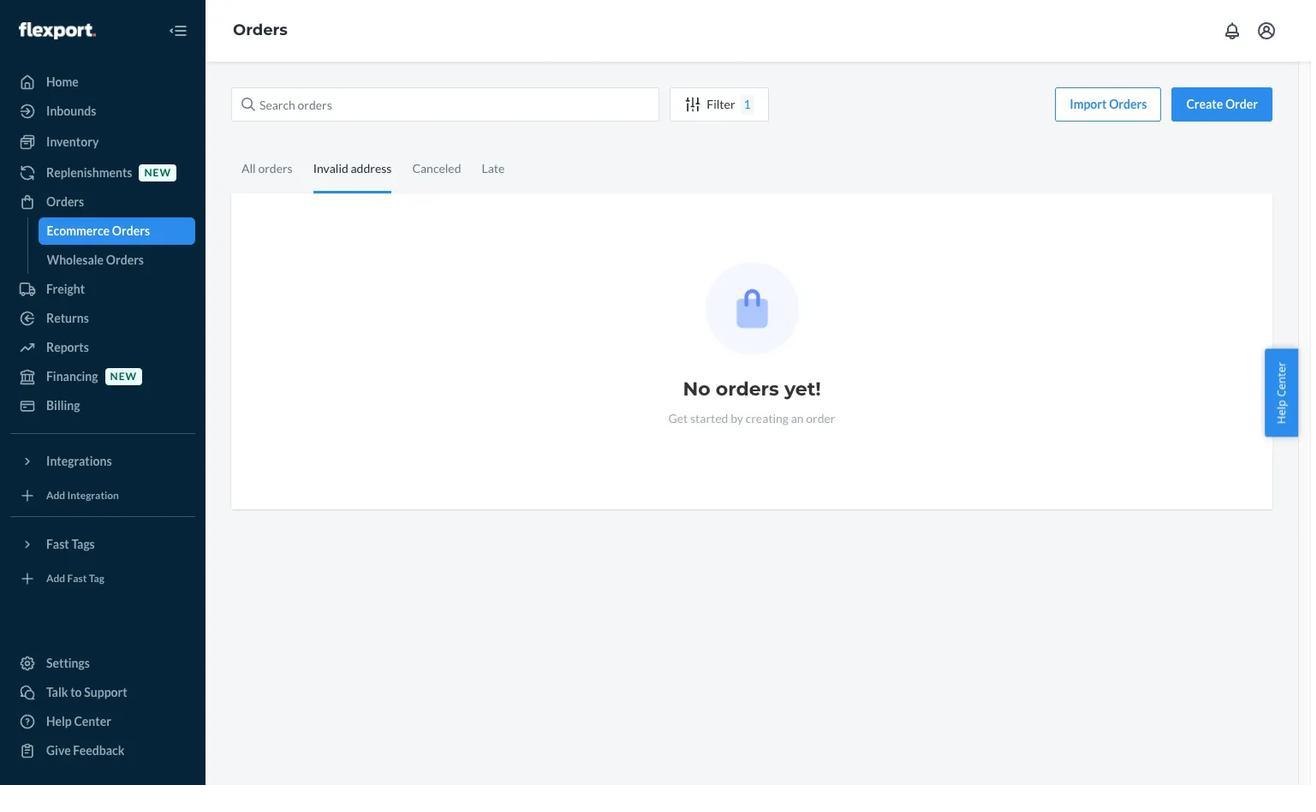 Task type: vqa. For each thing, say whether or not it's contained in the screenshot.
Fast within "link"
yes



Task type: describe. For each thing, give the bounding box(es) containing it.
talk to support button
[[10, 679, 195, 707]]

add fast tag
[[46, 573, 104, 586]]

give feedback
[[46, 744, 125, 758]]

create order link
[[1172, 87, 1273, 122]]

ecommerce orders
[[47, 224, 150, 238]]

help center button
[[1266, 349, 1299, 437]]

home link
[[10, 69, 195, 96]]

tag
[[89, 573, 104, 586]]

orders for no
[[716, 378, 779, 401]]

freight
[[46, 282, 85, 296]]

add for add integration
[[46, 490, 65, 502]]

settings link
[[10, 650, 195, 678]]

tags
[[71, 537, 95, 552]]

give feedback button
[[10, 738, 195, 765]]

talk to support
[[46, 685, 127, 700]]

new for replenishments
[[144, 167, 171, 179]]

freight link
[[10, 276, 195, 303]]

billing link
[[10, 392, 195, 420]]

inbounds link
[[10, 98, 195, 125]]

1 vertical spatial fast
[[67, 573, 87, 586]]

0 vertical spatial orders link
[[233, 21, 288, 40]]

help inside 'button'
[[1274, 400, 1290, 424]]

wholesale orders link
[[38, 247, 195, 274]]

wholesale orders
[[47, 253, 144, 267]]

returns link
[[10, 305, 195, 332]]

financing
[[46, 369, 98, 384]]

orders up search icon at the top of page
[[233, 21, 288, 40]]

0 horizontal spatial help
[[46, 715, 72, 729]]

import orders button
[[1056, 87, 1162, 122]]

wholesale
[[47, 253, 104, 267]]

add fast tag link
[[10, 565, 195, 593]]

started
[[691, 411, 729, 426]]

Search orders text field
[[231, 87, 660, 122]]

by
[[731, 411, 744, 426]]

home
[[46, 75, 79, 89]]

to
[[70, 685, 82, 700]]

1
[[744, 97, 751, 111]]

orders up ecommerce at the left top
[[46, 194, 84, 209]]

reports
[[46, 340, 89, 355]]

all orders
[[242, 161, 293, 176]]

billing
[[46, 398, 80, 413]]

add integration
[[46, 490, 119, 502]]

integrations
[[46, 454, 112, 469]]

import orders
[[1070, 97, 1148, 111]]

import
[[1070, 97, 1107, 111]]

order
[[806, 411, 836, 426]]



Task type: locate. For each thing, give the bounding box(es) containing it.
create order
[[1187, 97, 1259, 111]]

add for add fast tag
[[46, 573, 65, 586]]

no orders yet!
[[683, 378, 821, 401]]

filter 1
[[707, 97, 751, 111]]

open notifications image
[[1223, 21, 1243, 41]]

new down reports link
[[110, 370, 137, 383]]

1 vertical spatial orders
[[716, 378, 779, 401]]

inbounds
[[46, 104, 96, 118]]

0 vertical spatial help
[[1274, 400, 1290, 424]]

orders
[[233, 21, 288, 40], [1110, 97, 1148, 111], [46, 194, 84, 209], [112, 224, 150, 238], [106, 253, 144, 267]]

fast inside dropdown button
[[46, 537, 69, 552]]

filter
[[707, 97, 736, 111]]

orders down the ecommerce orders link
[[106, 253, 144, 267]]

1 vertical spatial add
[[46, 573, 65, 586]]

settings
[[46, 656, 90, 671]]

fast left tag
[[67, 573, 87, 586]]

ecommerce
[[47, 224, 110, 238]]

create
[[1187, 97, 1224, 111]]

inventory link
[[10, 129, 195, 156]]

orders up wholesale orders link
[[112, 224, 150, 238]]

orders right import
[[1110, 97, 1148, 111]]

no
[[683, 378, 711, 401]]

get started by creating an order
[[669, 411, 836, 426]]

orders for wholesale orders
[[106, 253, 144, 267]]

replenishments
[[46, 165, 132, 180]]

orders for all
[[258, 161, 293, 176]]

help center inside 'button'
[[1274, 362, 1290, 424]]

fast left tags
[[46, 537, 69, 552]]

1 horizontal spatial orders link
[[233, 21, 288, 40]]

add left integration
[[46, 490, 65, 502]]

integration
[[67, 490, 119, 502]]

get
[[669, 411, 688, 426]]

creating
[[746, 411, 789, 426]]

fast tags
[[46, 537, 95, 552]]

flexport logo image
[[19, 22, 96, 39]]

invalid address
[[313, 161, 392, 176]]

1 horizontal spatial new
[[144, 167, 171, 179]]

feedback
[[73, 744, 125, 758]]

talk
[[46, 685, 68, 700]]

orders right all
[[258, 161, 293, 176]]

0 horizontal spatial help center
[[46, 715, 111, 729]]

2 add from the top
[[46, 573, 65, 586]]

add integration link
[[10, 482, 195, 510]]

fast tags button
[[10, 531, 195, 559]]

help center
[[1274, 362, 1290, 424], [46, 715, 111, 729]]

address
[[351, 161, 392, 176]]

0 horizontal spatial center
[[74, 715, 111, 729]]

1 horizontal spatial center
[[1274, 362, 1290, 397]]

1 add from the top
[[46, 490, 65, 502]]

0 vertical spatial new
[[144, 167, 171, 179]]

give
[[46, 744, 71, 758]]

0 vertical spatial fast
[[46, 537, 69, 552]]

orders link up search icon at the top of page
[[233, 21, 288, 40]]

close navigation image
[[168, 21, 188, 41]]

orders for ecommerce orders
[[112, 224, 150, 238]]

0 vertical spatial help center
[[1274, 362, 1290, 424]]

orders for import orders
[[1110, 97, 1148, 111]]

new
[[144, 167, 171, 179], [110, 370, 137, 383]]

orders up 'get started by creating an order'
[[716, 378, 779, 401]]

0 horizontal spatial orders
[[258, 161, 293, 176]]

inventory
[[46, 135, 99, 149]]

fast
[[46, 537, 69, 552], [67, 573, 87, 586]]

all
[[242, 161, 256, 176]]

1 vertical spatial center
[[74, 715, 111, 729]]

canceled
[[412, 161, 461, 176]]

orders inside 'button'
[[1110, 97, 1148, 111]]

1 vertical spatial help
[[46, 715, 72, 729]]

ecommerce orders link
[[38, 218, 195, 245]]

open account menu image
[[1257, 21, 1277, 41]]

center inside 'button'
[[1274, 362, 1290, 397]]

1 horizontal spatial help
[[1274, 400, 1290, 424]]

yet!
[[785, 378, 821, 401]]

support
[[84, 685, 127, 700]]

reports link
[[10, 334, 195, 362]]

0 horizontal spatial new
[[110, 370, 137, 383]]

integrations button
[[10, 448, 195, 476]]

an
[[791, 411, 804, 426]]

new for financing
[[110, 370, 137, 383]]

order
[[1226, 97, 1259, 111]]

new down inventory link
[[144, 167, 171, 179]]

late
[[482, 161, 505, 176]]

0 vertical spatial orders
[[258, 161, 293, 176]]

empty list image
[[706, 262, 799, 356]]

invalid
[[313, 161, 349, 176]]

1 vertical spatial new
[[110, 370, 137, 383]]

add down fast tags
[[46, 573, 65, 586]]

orders
[[258, 161, 293, 176], [716, 378, 779, 401]]

returns
[[46, 311, 89, 326]]

add
[[46, 490, 65, 502], [46, 573, 65, 586]]

orders link
[[233, 21, 288, 40], [10, 188, 195, 216]]

center
[[1274, 362, 1290, 397], [74, 715, 111, 729]]

0 vertical spatial center
[[1274, 362, 1290, 397]]

help center link
[[10, 709, 195, 736]]

0 vertical spatial add
[[46, 490, 65, 502]]

0 horizontal spatial orders link
[[10, 188, 195, 216]]

1 vertical spatial orders link
[[10, 188, 195, 216]]

help
[[1274, 400, 1290, 424], [46, 715, 72, 729]]

search image
[[242, 98, 255, 111]]

orders link up ecommerce orders on the left of the page
[[10, 188, 195, 216]]

1 vertical spatial help center
[[46, 715, 111, 729]]

1 horizontal spatial orders
[[716, 378, 779, 401]]

1 horizontal spatial help center
[[1274, 362, 1290, 424]]



